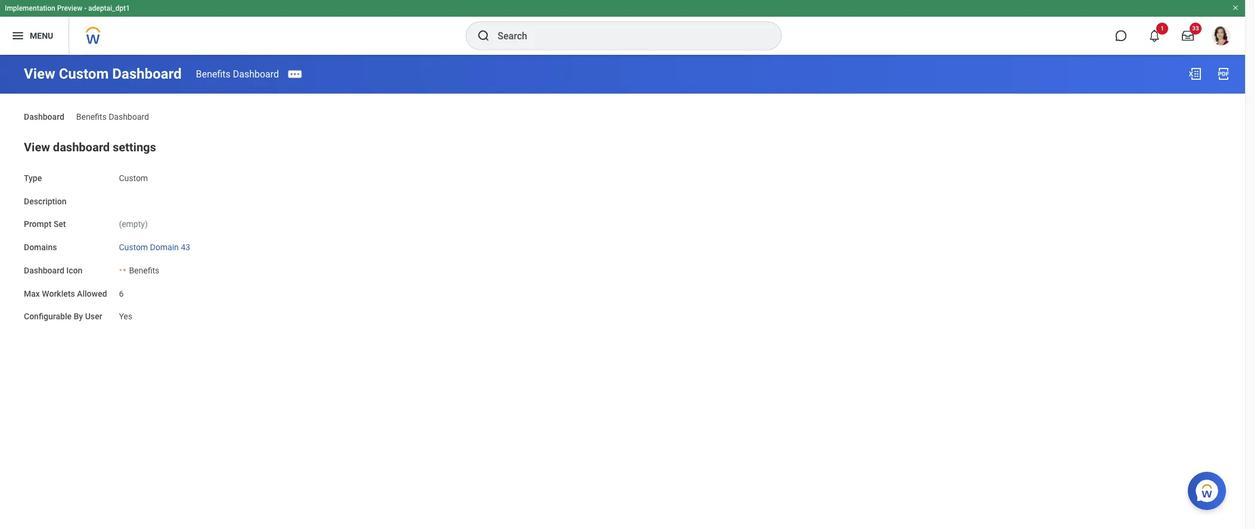 Task type: describe. For each thing, give the bounding box(es) containing it.
menu
[[30, 31, 53, 40]]

settings
[[113, 140, 156, 154]]

0 vertical spatial custom
[[59, 66, 109, 82]]

view printable version (pdf) image
[[1217, 67, 1231, 81]]

6
[[119, 289, 124, 299]]

justify image
[[11, 29, 25, 43]]

43
[[181, 243, 190, 252]]

-
[[84, 4, 87, 13]]

dashboard icon
[[24, 266, 83, 275]]

domains
[[24, 243, 57, 252]]

dashboard icon image
[[119, 266, 127, 275]]

user
[[85, 312, 102, 322]]

adeptai_dpt1
[[88, 4, 130, 13]]

view dashboard settings button
[[24, 140, 156, 154]]

prompt set
[[24, 220, 66, 229]]

worklets
[[42, 289, 75, 299]]

view for view dashboard settings
[[24, 140, 50, 154]]

benefits dashboard for benefits dashboard link at left
[[196, 68, 279, 80]]

view for view custom dashboard
[[24, 66, 55, 82]]

export to excel image
[[1188, 67, 1203, 81]]

1
[[1161, 25, 1165, 32]]

configurable
[[24, 312, 72, 322]]

icon
[[66, 266, 83, 275]]

implementation preview -   adeptai_dpt1
[[5, 4, 130, 13]]

dashboard
[[53, 140, 110, 154]]

preview
[[57, 4, 82, 13]]

menu button
[[0, 17, 69, 55]]

view dashboard settings group
[[24, 138, 1222, 323]]

description
[[24, 197, 67, 206]]

benefits dashboard for dashboard element
[[76, 112, 149, 122]]

yes
[[119, 312, 132, 322]]

configurable by user
[[24, 312, 102, 322]]

dashboard inside group
[[24, 266, 64, 275]]

set
[[54, 220, 66, 229]]

notifications large image
[[1149, 30, 1161, 42]]

view custom dashboard
[[24, 66, 182, 82]]



Task type: vqa. For each thing, say whether or not it's contained in the screenshot.
"Profile Logan McNeil" 'icon'
yes



Task type: locate. For each thing, give the bounding box(es) containing it.
33
[[1193, 25, 1200, 32]]

0 vertical spatial view
[[24, 66, 55, 82]]

allowed
[[77, 289, 107, 299]]

benefits element
[[129, 264, 159, 275]]

configurable by user element
[[119, 305, 132, 323]]

benefits for dashboard element
[[76, 112, 107, 122]]

1 horizontal spatial benefits
[[129, 266, 159, 275]]

benefits inside view dashboard settings group
[[129, 266, 159, 275]]

benefits for benefits dashboard link at left
[[196, 68, 231, 80]]

custom for type element
[[119, 173, 148, 183]]

1 vertical spatial custom
[[119, 173, 148, 183]]

1 vertical spatial benefits dashboard
[[76, 112, 149, 122]]

profile logan mcneil image
[[1212, 26, 1231, 48]]

(empty)
[[119, 220, 148, 229]]

max
[[24, 289, 40, 299]]

view dashboard settings
[[24, 140, 156, 154]]

inbox large image
[[1182, 30, 1194, 42]]

custom domain 43
[[119, 243, 190, 252]]

dashboard element
[[76, 105, 149, 123]]

view custom dashboard main content
[[0, 55, 1246, 334]]

by
[[74, 312, 83, 322]]

type element
[[119, 166, 148, 184]]

dashboard
[[112, 66, 182, 82], [233, 68, 279, 80], [24, 112, 64, 122], [109, 112, 149, 122], [24, 266, 64, 275]]

1 view from the top
[[24, 66, 55, 82]]

view
[[24, 66, 55, 82], [24, 140, 50, 154]]

0 vertical spatial benefits
[[196, 68, 231, 80]]

Search Workday  search field
[[498, 23, 757, 49]]

custom
[[59, 66, 109, 82], [119, 173, 148, 183], [119, 243, 148, 252]]

view inside view dashboard settings group
[[24, 140, 50, 154]]

max worklets allowed element
[[119, 282, 124, 300]]

view up type
[[24, 140, 50, 154]]

0 vertical spatial benefits dashboard
[[196, 68, 279, 80]]

0 horizontal spatial benefits
[[76, 112, 107, 122]]

custom down settings at the left of page
[[119, 173, 148, 183]]

close environment banner image
[[1233, 4, 1240, 11]]

1 button
[[1142, 23, 1169, 49]]

2 view from the top
[[24, 140, 50, 154]]

custom domain 43 link
[[119, 240, 190, 252]]

1 vertical spatial view
[[24, 140, 50, 154]]

2 horizontal spatial benefits
[[196, 68, 231, 80]]

view down menu
[[24, 66, 55, 82]]

max worklets allowed
[[24, 289, 107, 299]]

benefits inside dashboard element
[[76, 112, 107, 122]]

menu banner
[[0, 0, 1246, 55]]

benefits dashboard link
[[196, 68, 279, 80]]

domain
[[150, 243, 179, 252]]

type
[[24, 173, 42, 183]]

prompt
[[24, 220, 52, 229]]

benefits
[[196, 68, 231, 80], [76, 112, 107, 122], [129, 266, 159, 275]]

1 vertical spatial benefits
[[76, 112, 107, 122]]

2 vertical spatial benefits
[[129, 266, 159, 275]]

1 horizontal spatial benefits dashboard
[[196, 68, 279, 80]]

custom for custom domain 43
[[119, 243, 148, 252]]

custom down (empty)
[[119, 243, 148, 252]]

benefits dashboard
[[196, 68, 279, 80], [76, 112, 149, 122]]

2 vertical spatial custom
[[119, 243, 148, 252]]

0 horizontal spatial benefits dashboard
[[76, 112, 149, 122]]

search image
[[476, 29, 491, 43]]

custom up dashboard element
[[59, 66, 109, 82]]

33 button
[[1175, 23, 1202, 49]]

implementation
[[5, 4, 55, 13]]



